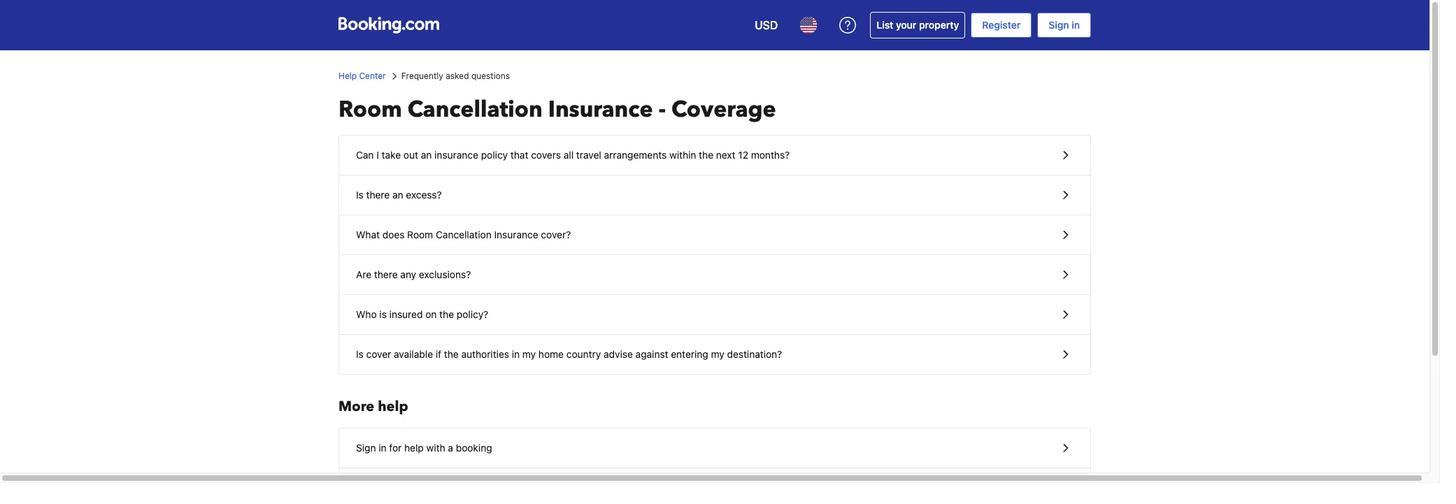 Task type: locate. For each thing, give the bounding box(es) containing it.
0 vertical spatial cancellation
[[408, 94, 543, 125]]

room right does
[[407, 229, 433, 241]]

country
[[567, 349, 601, 360]]

0 vertical spatial insurance
[[548, 94, 653, 125]]

2 vertical spatial in
[[379, 442, 387, 454]]

usd
[[755, 19, 778, 31]]

help center
[[339, 71, 386, 81]]

in inside sign in link
[[1072, 19, 1081, 31]]

0 vertical spatial room
[[339, 94, 402, 125]]

insurance inside button
[[494, 229, 539, 241]]

the right on
[[440, 309, 454, 321]]

center
[[359, 71, 386, 81]]

i
[[377, 149, 379, 161]]

usd button
[[747, 8, 787, 42]]

is for is there an excess?
[[356, 189, 364, 201]]

my right entering
[[711, 349, 725, 360]]

months?
[[751, 149, 790, 161]]

the inside is cover available if the authorities in my home country advise against entering my destination? button
[[444, 349, 459, 360]]

booking.com online hotel reservations image
[[339, 17, 440, 34]]

0 horizontal spatial in
[[379, 442, 387, 454]]

travel
[[577, 149, 602, 161]]

1 vertical spatial there
[[374, 269, 398, 281]]

0 vertical spatial sign
[[1049, 19, 1070, 31]]

0 horizontal spatial my
[[523, 349, 536, 360]]

next
[[717, 149, 736, 161]]

room down center
[[339, 94, 402, 125]]

there inside 'button'
[[374, 269, 398, 281]]

help right for
[[405, 442, 424, 454]]

a
[[448, 442, 453, 454]]

is for is cover available if the authorities in my home country advise against entering my destination?
[[356, 349, 364, 360]]

cover
[[366, 349, 391, 360]]

is inside button
[[356, 189, 364, 201]]

1 vertical spatial an
[[393, 189, 404, 201]]

sign right register
[[1049, 19, 1070, 31]]

list
[[877, 19, 894, 31]]

room inside button
[[407, 229, 433, 241]]

0 vertical spatial the
[[699, 149, 714, 161]]

2 vertical spatial the
[[444, 349, 459, 360]]

is inside button
[[356, 349, 364, 360]]

0 horizontal spatial an
[[393, 189, 404, 201]]

does
[[383, 229, 405, 241]]

list your property
[[877, 19, 960, 31]]

take
[[382, 149, 401, 161]]

an right out
[[421, 149, 432, 161]]

who
[[356, 309, 377, 321]]

0 vertical spatial is
[[356, 189, 364, 201]]

who is insured on the policy? button
[[339, 295, 1091, 335]]

the right if
[[444, 349, 459, 360]]

can
[[356, 149, 374, 161]]

insurance up travel
[[548, 94, 653, 125]]

the inside who is insured on the policy? "button"
[[440, 309, 454, 321]]

sign left for
[[356, 442, 376, 454]]

against
[[636, 349, 669, 360]]

0 vertical spatial there
[[366, 189, 390, 201]]

sign inside sign in link
[[1049, 19, 1070, 31]]

sign
[[1049, 19, 1070, 31], [356, 442, 376, 454]]

available
[[394, 349, 433, 360]]

there right the are
[[374, 269, 398, 281]]

cancellation up exclusions?
[[436, 229, 492, 241]]

sign for sign in for help with a booking
[[356, 442, 376, 454]]

cancellation down questions
[[408, 94, 543, 125]]

who is insured on the policy?
[[356, 309, 489, 321]]

there inside button
[[366, 189, 390, 201]]

in inside is cover available if the authorities in my home country advise against entering my destination? button
[[512, 349, 520, 360]]

help right more
[[378, 398, 408, 416]]

1 vertical spatial insurance
[[494, 229, 539, 241]]

there for are
[[374, 269, 398, 281]]

1 horizontal spatial in
[[512, 349, 520, 360]]

sign in for help with a booking link
[[339, 429, 1091, 468]]

in
[[1072, 19, 1081, 31], [512, 349, 520, 360], [379, 442, 387, 454]]

sign inside sign in for help with a booking link
[[356, 442, 376, 454]]

1 horizontal spatial sign
[[1049, 19, 1070, 31]]

room
[[339, 94, 402, 125], [407, 229, 433, 241]]

1 horizontal spatial room
[[407, 229, 433, 241]]

policy?
[[457, 309, 489, 321]]

is down the can
[[356, 189, 364, 201]]

sign in for help with a booking button
[[339, 429, 1091, 469]]

2 horizontal spatial in
[[1072, 19, 1081, 31]]

out
[[404, 149, 418, 161]]

1 horizontal spatial an
[[421, 149, 432, 161]]

1 vertical spatial is
[[356, 349, 364, 360]]

insurance left cover?
[[494, 229, 539, 241]]

if
[[436, 349, 442, 360]]

cancellation inside button
[[436, 229, 492, 241]]

there down i on the top left of page
[[366, 189, 390, 201]]

is
[[356, 189, 364, 201], [356, 349, 364, 360]]

help
[[378, 398, 408, 416], [405, 442, 424, 454]]

is there an excess?
[[356, 189, 442, 201]]

1 vertical spatial help
[[405, 442, 424, 454]]

covers
[[531, 149, 561, 161]]

0 vertical spatial help
[[378, 398, 408, 416]]

advise
[[604, 349, 633, 360]]

what does room cancellation insurance cover?
[[356, 229, 571, 241]]

booking
[[456, 442, 492, 454]]

list your property link
[[871, 12, 966, 38]]

is left the cover
[[356, 349, 364, 360]]

the left the next
[[699, 149, 714, 161]]

an
[[421, 149, 432, 161], [393, 189, 404, 201]]

0 vertical spatial in
[[1072, 19, 1081, 31]]

my left the home
[[523, 349, 536, 360]]

1 vertical spatial sign
[[356, 442, 376, 454]]

an inside 'button'
[[421, 149, 432, 161]]

2 my from the left
[[711, 349, 725, 360]]

1 vertical spatial room
[[407, 229, 433, 241]]

1 horizontal spatial insurance
[[548, 94, 653, 125]]

1 is from the top
[[356, 189, 364, 201]]

2 is from the top
[[356, 349, 364, 360]]

in inside sign in for help with a booking link
[[379, 442, 387, 454]]

0 horizontal spatial sign
[[356, 442, 376, 454]]

register link
[[972, 13, 1032, 38]]

are there any exclusions?
[[356, 269, 471, 281]]

all
[[564, 149, 574, 161]]

my
[[523, 349, 536, 360], [711, 349, 725, 360]]

register
[[983, 19, 1021, 31]]

0 horizontal spatial insurance
[[494, 229, 539, 241]]

1 vertical spatial the
[[440, 309, 454, 321]]

the for policy?
[[440, 309, 454, 321]]

there
[[366, 189, 390, 201], [374, 269, 398, 281]]

1 horizontal spatial my
[[711, 349, 725, 360]]

can i take out an insurance policy that covers all travel arrangements within the next 12 months?
[[356, 149, 790, 161]]

insurance
[[548, 94, 653, 125], [494, 229, 539, 241]]

more
[[339, 398, 375, 416]]

1 vertical spatial cancellation
[[436, 229, 492, 241]]

coverage
[[672, 94, 777, 125]]

for
[[389, 442, 402, 454]]

an left excess?
[[393, 189, 404, 201]]

are there any exclusions? button
[[339, 255, 1091, 295]]

1 my from the left
[[523, 349, 536, 360]]

the
[[699, 149, 714, 161], [440, 309, 454, 321], [444, 349, 459, 360]]

1 vertical spatial in
[[512, 349, 520, 360]]

in for sign in for help with a booking
[[379, 442, 387, 454]]

cancellation
[[408, 94, 543, 125], [436, 229, 492, 241]]

0 vertical spatial an
[[421, 149, 432, 161]]



Task type: vqa. For each thing, say whether or not it's contained in the screenshot.
"(Us)"
no



Task type: describe. For each thing, give the bounding box(es) containing it.
the inside "can i take out an insurance policy that covers all travel arrangements within the next 12 months?" 'button'
[[699, 149, 714, 161]]

is
[[380, 309, 387, 321]]

more help
[[339, 398, 408, 416]]

in for sign in
[[1072, 19, 1081, 31]]

12
[[739, 149, 749, 161]]

home
[[539, 349, 564, 360]]

can i take out an insurance policy that covers all travel arrangements within the next 12 months? button
[[339, 136, 1091, 176]]

-
[[659, 94, 666, 125]]

sign in
[[1049, 19, 1081, 31]]

an inside button
[[393, 189, 404, 201]]

is cover available if the authorities in my home country advise against entering my destination? button
[[339, 335, 1091, 374]]

cover?
[[541, 229, 571, 241]]

help inside button
[[405, 442, 424, 454]]

the for authorities
[[444, 349, 459, 360]]

exclusions?
[[419, 269, 471, 281]]

destination?
[[728, 349, 783, 360]]

frequently asked questions
[[401, 71, 510, 81]]

sign for sign in
[[1049, 19, 1070, 31]]

insurance
[[435, 149, 479, 161]]

your
[[896, 19, 917, 31]]

is there an excess? button
[[339, 176, 1091, 216]]

sign in for help with a booking
[[356, 442, 492, 454]]

that
[[511, 149, 529, 161]]

what does room cancellation insurance cover? button
[[339, 216, 1091, 255]]

0 horizontal spatial room
[[339, 94, 402, 125]]

within
[[670, 149, 697, 161]]

any
[[401, 269, 417, 281]]

help
[[339, 71, 357, 81]]

policy
[[481, 149, 508, 161]]

property
[[920, 19, 960, 31]]

arrangements
[[604, 149, 667, 161]]

authorities
[[462, 349, 510, 360]]

is cover available if the authorities in my home country advise against entering my destination?
[[356, 349, 783, 360]]

insured
[[390, 309, 423, 321]]

there for is
[[366, 189, 390, 201]]

questions
[[472, 71, 510, 81]]

asked
[[446, 71, 469, 81]]

are
[[356, 269, 372, 281]]

what
[[356, 229, 380, 241]]

with
[[427, 442, 446, 454]]

help center button
[[339, 70, 386, 83]]

sign in link
[[1038, 13, 1092, 38]]

room cancellation insurance - coverage
[[339, 94, 777, 125]]

excess?
[[406, 189, 442, 201]]

entering
[[671, 349, 709, 360]]

frequently
[[401, 71, 444, 81]]

on
[[426, 309, 437, 321]]



